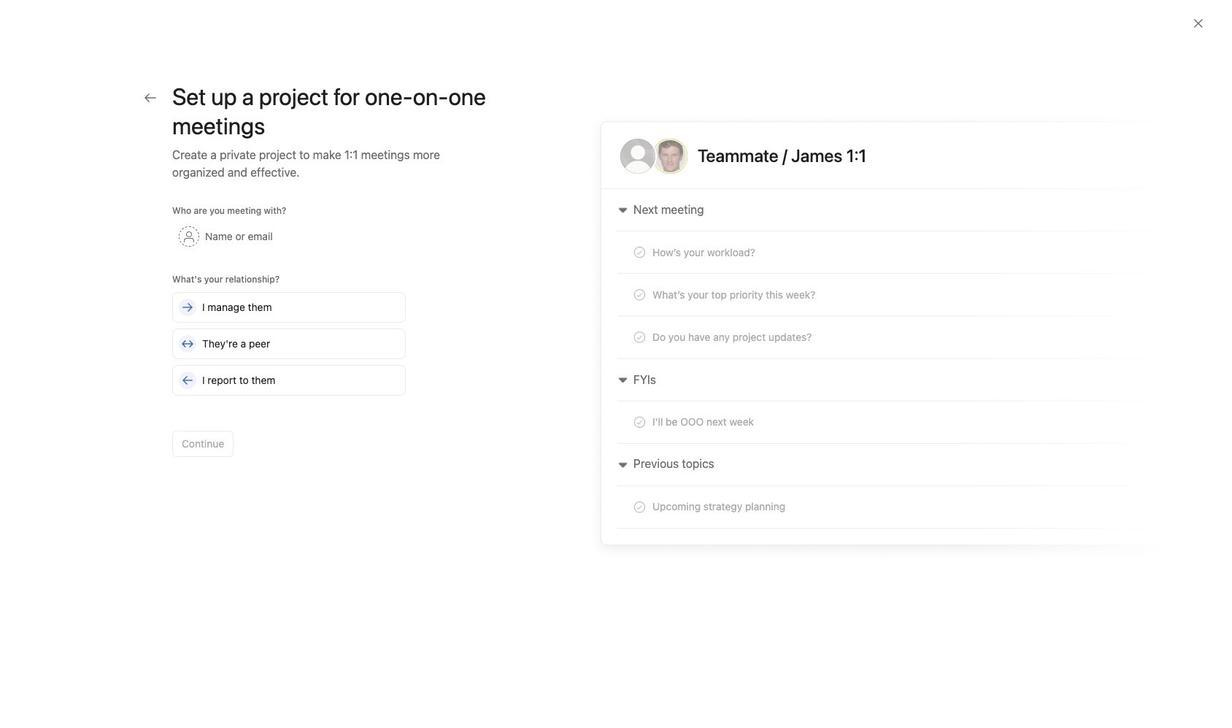 Task type: locate. For each thing, give the bounding box(es) containing it.
1 vertical spatial mark complete image
[[273, 367, 291, 384]]

1 vertical spatial mark complete checkbox
[[273, 367, 291, 384]]

mark complete checkbox down dependencies image at left
[[273, 314, 291, 331]]

tooltip
[[18, 137, 188, 250]]

list box
[[441, 6, 791, 29]]

list item
[[258, 310, 1134, 336], [258, 336, 1134, 362], [258, 388, 1134, 415], [258, 415, 1134, 441], [258, 441, 1134, 467], [282, 560, 318, 597], [302, 630, 322, 651]]

mark complete image
[[273, 314, 291, 331], [273, 367, 291, 384], [273, 393, 291, 410]]

2 mark complete image from the top
[[273, 367, 291, 384]]

3 mark complete image from the top
[[273, 393, 291, 410]]

Mark complete checkbox
[[273, 393, 291, 410]]

close image
[[1193, 18, 1205, 29]]

close image
[[1193, 18, 1205, 29]]

2 vertical spatial mark complete image
[[273, 393, 291, 410]]

0 vertical spatial mark complete checkbox
[[273, 314, 291, 331]]

0 vertical spatial mark complete image
[[273, 314, 291, 331]]

Mark complete checkbox
[[273, 314, 291, 331], [273, 367, 291, 384]]

go back image
[[145, 92, 156, 104]]

1 mark complete checkbox from the top
[[273, 314, 291, 331]]

mark complete checkbox up mark complete option
[[273, 367, 291, 384]]



Task type: describe. For each thing, give the bounding box(es) containing it.
global element
[[0, 36, 175, 123]]

1 mark complete image from the top
[[273, 314, 291, 331]]

this is a preview of your project image
[[587, 111, 1180, 563]]

dependencies image
[[273, 288, 291, 305]]

2 mark complete checkbox from the top
[[273, 367, 291, 384]]



Task type: vqa. For each thing, say whether or not it's contained in the screenshot.
third Remember to add discussion topics for the next meeting text box from the bottom
no



